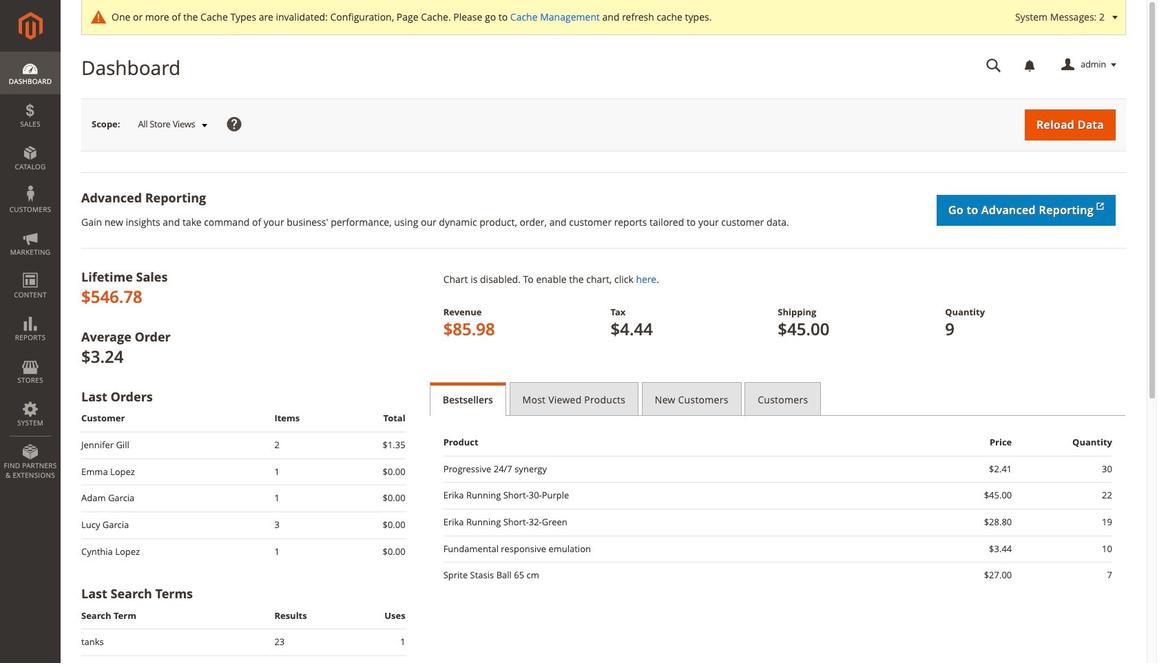 Task type: locate. For each thing, give the bounding box(es) containing it.
menu bar
[[0, 52, 61, 487]]

None text field
[[977, 53, 1012, 77]]

magento admin panel image
[[18, 12, 42, 40]]

tab list
[[430, 382, 1127, 416]]



